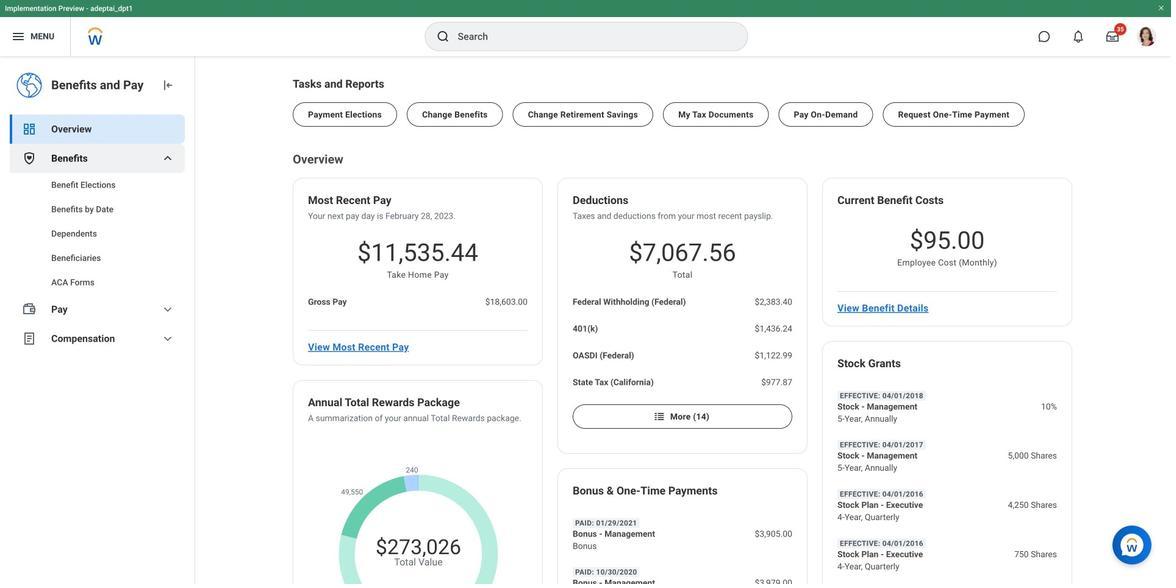 Task type: describe. For each thing, give the bounding box(es) containing it.
a summarization of your annual total rewards package. element
[[308, 413, 521, 425]]

taxes and deductions from your most recent payslip. element
[[573, 210, 773, 223]]

list view image
[[653, 411, 665, 423]]

chevron down small image for the benefits image
[[160, 151, 175, 166]]

current benefit costs element
[[838, 193, 944, 210]]

justify image
[[11, 29, 26, 44]]

navigation pane region
[[0, 56, 195, 585]]

document alt image
[[22, 332, 37, 346]]

task pay image
[[22, 303, 37, 317]]

benefits image
[[22, 151, 37, 166]]

inbox large image
[[1107, 30, 1119, 43]]

profile logan mcneil image
[[1137, 27, 1157, 49]]

Search Workday  search field
[[458, 23, 723, 50]]

chevron down small image for "document alt" image
[[160, 332, 175, 346]]

close environment banner image
[[1158, 4, 1165, 12]]

dashboard image
[[22, 122, 37, 137]]



Task type: vqa. For each thing, say whether or not it's contained in the screenshot.
Search image
yes



Task type: locate. For each thing, give the bounding box(es) containing it.
deductions element
[[573, 193, 629, 210]]

annual total rewards package element
[[308, 396, 460, 413]]

chevron down small image
[[160, 151, 175, 166], [160, 303, 175, 317], [160, 332, 175, 346]]

most recent pay element
[[308, 193, 392, 210]]

list
[[293, 93, 1074, 127]]

benefits and pay element
[[51, 77, 151, 94]]

your next pay day is february 28, 2023. element
[[308, 210, 456, 223]]

notifications large image
[[1072, 30, 1085, 43]]

3 chevron down small image from the top
[[160, 332, 175, 346]]

chevron down small image for the 'task pay' image
[[160, 303, 175, 317]]

bonus & one-time payments element
[[573, 484, 718, 501]]

2 chevron down small image from the top
[[160, 303, 175, 317]]

transformation import image
[[160, 78, 175, 93]]

1 chevron down small image from the top
[[160, 151, 175, 166]]

1 vertical spatial chevron down small image
[[160, 303, 175, 317]]

search image
[[436, 29, 450, 44]]

0 vertical spatial chevron down small image
[[160, 151, 175, 166]]

banner
[[0, 0, 1171, 56]]

stock grants element
[[838, 357, 901, 374]]

2 vertical spatial chevron down small image
[[160, 332, 175, 346]]



